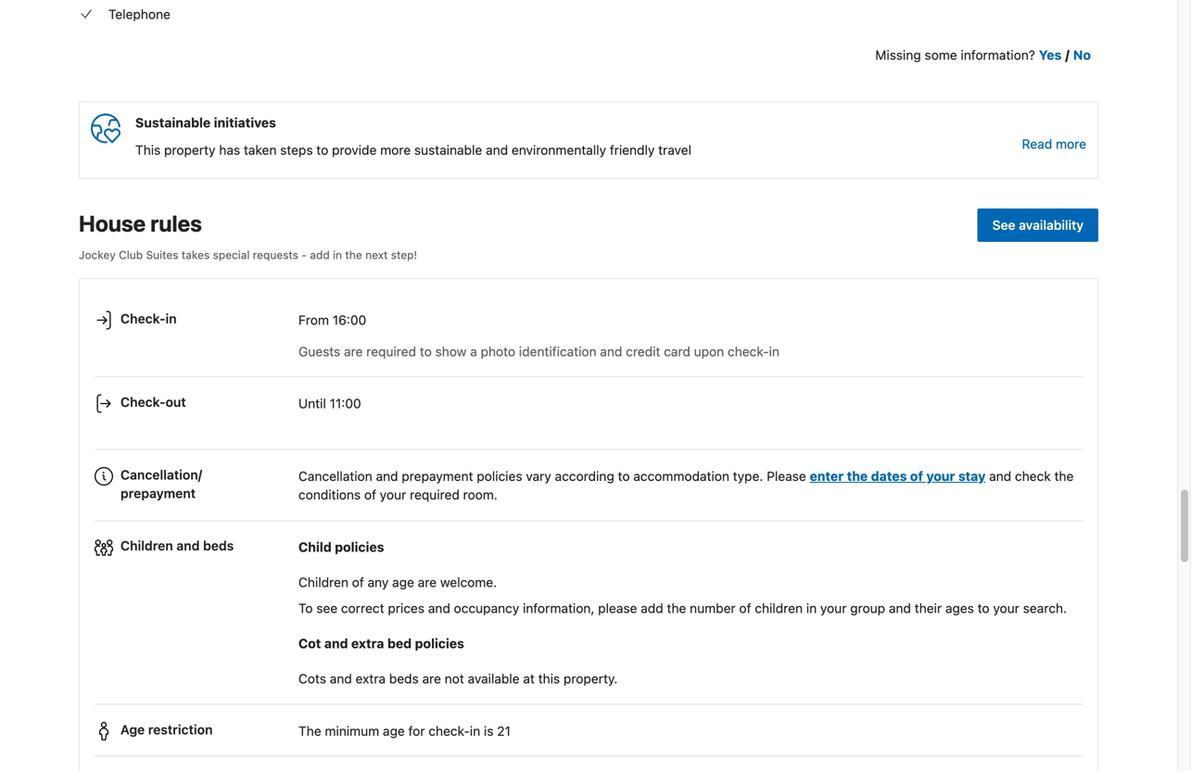 Task type: vqa. For each thing, say whether or not it's contained in the screenshot.
smallest to the right
no



Task type: locate. For each thing, give the bounding box(es) containing it.
are for age
[[418, 575, 437, 590]]

1 vertical spatial required
[[410, 487, 460, 502]]

age
[[121, 722, 145, 737]]

the inside the and check the conditions of your required room.
[[1055, 469, 1074, 484]]

check- for in
[[121, 311, 166, 326]]

0 vertical spatial children
[[121, 538, 173, 554]]

the
[[345, 249, 362, 261], [847, 469, 868, 484], [1055, 469, 1074, 484], [667, 601, 686, 616]]

your inside the and check the conditions of your required room.
[[380, 487, 406, 502]]

read
[[1022, 136, 1052, 151]]

age right any
[[392, 575, 414, 590]]

of inside the and check the conditions of your required room.
[[364, 487, 376, 502]]

accommodation
[[633, 469, 730, 484]]

yes
[[1039, 47, 1062, 63]]

more right read
[[1056, 136, 1087, 151]]

see availability
[[993, 217, 1084, 233]]

prepayment down cancellation/
[[121, 486, 196, 501]]

the left next
[[345, 249, 362, 261]]

takes
[[182, 249, 210, 261]]

policies up room.
[[477, 469, 522, 484]]

has
[[219, 142, 240, 158]]

information?
[[961, 47, 1035, 63]]

group
[[850, 601, 885, 616]]

from 16:00
[[299, 312, 366, 328]]

0 horizontal spatial policies
[[335, 540, 384, 555]]

add right -
[[310, 249, 330, 261]]

2 check- from the top
[[121, 394, 166, 410]]

0 vertical spatial check-
[[121, 311, 166, 326]]

for
[[408, 723, 425, 739]]

are left "not"
[[422, 671, 441, 687]]

0 vertical spatial prepayment
[[402, 469, 473, 484]]

are up prices
[[418, 575, 437, 590]]

your left stay
[[927, 469, 955, 484]]

more right provide
[[380, 142, 411, 158]]

more
[[1056, 136, 1087, 151], [380, 142, 411, 158]]

1 vertical spatial add
[[641, 601, 663, 616]]

and left the credit
[[600, 344, 622, 359]]

add right please
[[641, 601, 663, 616]]

minimum
[[325, 723, 379, 739]]

to
[[299, 601, 313, 616]]

policies up any
[[335, 540, 384, 555]]

extra for bed
[[351, 636, 384, 651]]

1 vertical spatial prepayment
[[121, 486, 196, 501]]

the
[[299, 723, 321, 739]]

age left for
[[383, 723, 405, 739]]

extra down cot and extra bed policies
[[356, 671, 386, 687]]

information,
[[523, 601, 595, 616]]

1 horizontal spatial beds
[[389, 671, 419, 687]]

1 check- from the top
[[121, 311, 166, 326]]

guests are required to show a photo identification and credit card upon check-in
[[299, 344, 780, 359]]

children of any age are welcome.
[[299, 575, 497, 590]]

and right stay
[[989, 469, 1012, 484]]

required
[[366, 344, 416, 359], [410, 487, 460, 502]]

1 vertical spatial beds
[[389, 671, 419, 687]]

restriction
[[148, 722, 213, 737]]

children for children and beds
[[121, 538, 173, 554]]

correct
[[341, 601, 384, 616]]

0 horizontal spatial beds
[[203, 538, 234, 554]]

0 horizontal spatial add
[[310, 249, 330, 261]]

1 vertical spatial check-
[[429, 723, 470, 739]]

0 horizontal spatial children
[[121, 538, 173, 554]]

rules
[[150, 211, 202, 236]]

the right enter
[[847, 469, 868, 484]]

more inside read more button
[[1056, 136, 1087, 151]]

search.
[[1023, 601, 1067, 616]]

check- up cancellation/
[[121, 394, 166, 410]]

of left any
[[352, 575, 364, 590]]

1 horizontal spatial check-
[[728, 344, 769, 359]]

check-
[[121, 311, 166, 326], [121, 394, 166, 410]]

of
[[910, 469, 923, 484], [364, 487, 376, 502], [352, 575, 364, 590], [739, 601, 751, 616]]

according
[[555, 469, 614, 484]]

required down the 16:00
[[366, 344, 416, 359]]

missing
[[875, 47, 921, 63]]

property
[[164, 142, 216, 158]]

your left search.
[[993, 601, 1020, 616]]

16:00
[[333, 312, 366, 328]]

check- down club
[[121, 311, 166, 326]]

0 vertical spatial age
[[392, 575, 414, 590]]

children up see
[[299, 575, 349, 590]]

this
[[135, 142, 161, 158]]

your
[[927, 469, 955, 484], [380, 487, 406, 502], [820, 601, 847, 616], [993, 601, 1020, 616]]

your right "conditions" on the left of the page
[[380, 487, 406, 502]]

are down the 16:00
[[344, 344, 363, 359]]

children
[[121, 538, 173, 554], [299, 575, 349, 590]]

1 vertical spatial check-
[[121, 394, 166, 410]]

of down cancellation
[[364, 487, 376, 502]]

taken
[[244, 142, 277, 158]]

1 vertical spatial children
[[299, 575, 349, 590]]

are
[[344, 344, 363, 359], [418, 575, 437, 590], [422, 671, 441, 687]]

0 vertical spatial required
[[366, 344, 416, 359]]

the right check
[[1055, 469, 1074, 484]]

1 horizontal spatial add
[[641, 601, 663, 616]]

from
[[299, 312, 329, 328]]

2 vertical spatial policies
[[415, 636, 464, 651]]

guests
[[299, 344, 340, 359]]

policies up "not"
[[415, 636, 464, 651]]

in right -
[[333, 249, 342, 261]]

policies
[[477, 469, 522, 484], [335, 540, 384, 555], [415, 636, 464, 651]]

age
[[392, 575, 414, 590], [383, 723, 405, 739]]

see
[[993, 217, 1016, 233]]

missing some information? yes / no
[[875, 47, 1091, 63]]

2 vertical spatial are
[[422, 671, 441, 687]]

prepayment up room.
[[402, 469, 473, 484]]

0 horizontal spatial check-
[[429, 723, 470, 739]]

ages
[[945, 601, 974, 616]]

extra left bed
[[351, 636, 384, 651]]

occupancy
[[454, 601, 519, 616]]

check- right upon
[[728, 344, 769, 359]]

children down cancellation/ prepayment
[[121, 538, 173, 554]]

0 horizontal spatial prepayment
[[121, 486, 196, 501]]

check- right for
[[429, 723, 470, 739]]

beds
[[203, 538, 234, 554], [389, 671, 419, 687]]

required left room.
[[410, 487, 460, 502]]

/
[[1065, 47, 1070, 63]]

please
[[767, 469, 806, 484]]

1 vertical spatial policies
[[335, 540, 384, 555]]

to see correct prices and occupancy information, please add the number of children in your group and their ages to your search.
[[299, 601, 1067, 616]]

to left show
[[420, 344, 432, 359]]

1 vertical spatial are
[[418, 575, 437, 590]]

0 vertical spatial extra
[[351, 636, 384, 651]]

card
[[664, 344, 691, 359]]

check-
[[728, 344, 769, 359], [429, 723, 470, 739]]

initiatives
[[214, 115, 276, 130]]

prepayment
[[402, 469, 473, 484], [121, 486, 196, 501]]

out
[[166, 394, 186, 410]]

0 vertical spatial policies
[[477, 469, 522, 484]]

1 vertical spatial extra
[[356, 671, 386, 687]]

0 vertical spatial check-
[[728, 344, 769, 359]]

to
[[316, 142, 328, 158], [420, 344, 432, 359], [618, 469, 630, 484], [978, 601, 990, 616]]

1 horizontal spatial children
[[299, 575, 349, 590]]

1 horizontal spatial more
[[1056, 136, 1087, 151]]

prepayment inside cancellation/ prepayment
[[121, 486, 196, 501]]

and left their
[[889, 601, 911, 616]]



Task type: describe. For each thing, give the bounding box(es) containing it.
see availability button
[[978, 209, 1099, 242]]

extra for beds
[[356, 671, 386, 687]]

1 vertical spatial age
[[383, 723, 405, 739]]

upon
[[694, 344, 724, 359]]

travel
[[658, 142, 692, 158]]

suites
[[146, 249, 178, 261]]

available
[[468, 671, 520, 687]]

is
[[484, 723, 494, 739]]

availability
[[1019, 217, 1084, 233]]

in down suites
[[166, 311, 177, 326]]

0 horizontal spatial more
[[380, 142, 411, 158]]

requests
[[253, 249, 298, 261]]

cots
[[299, 671, 326, 687]]

0 vertical spatial are
[[344, 344, 363, 359]]

jockey club suites takes special requests - add in the next step!
[[79, 249, 417, 261]]

no
[[1073, 47, 1091, 63]]

children for children of any age are welcome.
[[299, 575, 349, 590]]

house rules
[[79, 211, 202, 236]]

to right steps
[[316, 142, 328, 158]]

their
[[915, 601, 942, 616]]

cancellation and prepayment policies vary according to accommodation type. please enter the dates of your stay
[[299, 469, 986, 484]]

enter
[[810, 469, 844, 484]]

0 vertical spatial add
[[310, 249, 330, 261]]

prices
[[388, 601, 425, 616]]

house
[[79, 211, 146, 236]]

identification
[[519, 344, 597, 359]]

photo
[[481, 344, 516, 359]]

cot and extra bed policies
[[299, 636, 464, 651]]

yes button
[[1039, 46, 1062, 65]]

until 11:00
[[299, 396, 361, 411]]

in left is
[[470, 723, 480, 739]]

number
[[690, 601, 736, 616]]

enter the dates of your stay link
[[810, 469, 986, 484]]

0 vertical spatial beds
[[203, 538, 234, 554]]

the minimum age for check-in is 21
[[299, 723, 511, 739]]

see
[[316, 601, 338, 616]]

step!
[[391, 249, 417, 261]]

in right upon
[[769, 344, 780, 359]]

room.
[[463, 487, 498, 502]]

and right cots
[[330, 671, 352, 687]]

until
[[299, 396, 326, 411]]

next
[[365, 249, 388, 261]]

to right according
[[618, 469, 630, 484]]

of right number
[[739, 601, 751, 616]]

child
[[299, 540, 332, 555]]

property.
[[564, 671, 618, 687]]

and inside the and check the conditions of your required room.
[[989, 469, 1012, 484]]

telephone
[[108, 7, 170, 22]]

vary
[[526, 469, 551, 484]]

read more button
[[1022, 135, 1087, 153]]

some
[[925, 47, 957, 63]]

check- for out
[[121, 394, 166, 410]]

required inside the and check the conditions of your required room.
[[410, 487, 460, 502]]

age restriction
[[121, 722, 213, 737]]

and right cot
[[324, 636, 348, 651]]

and check the conditions of your required room.
[[299, 469, 1074, 502]]

the left number
[[667, 601, 686, 616]]

sustainable
[[135, 115, 211, 130]]

cancellation/ prepayment
[[121, 467, 202, 501]]

sustainable initiatives
[[135, 115, 276, 130]]

1 horizontal spatial policies
[[415, 636, 464, 651]]

at
[[523, 671, 535, 687]]

and down cancellation/ prepayment
[[176, 538, 200, 554]]

welcome.
[[440, 575, 497, 590]]

cancellation/
[[121, 467, 202, 482]]

environmentally
[[512, 142, 606, 158]]

this
[[538, 671, 560, 687]]

your left group
[[820, 601, 847, 616]]

and right 'sustainable'
[[486, 142, 508, 158]]

any
[[368, 575, 389, 590]]

a
[[470, 344, 477, 359]]

conditions
[[299, 487, 361, 502]]

read more
[[1022, 136, 1087, 151]]

stay
[[958, 469, 986, 484]]

dates
[[871, 469, 907, 484]]

and right prices
[[428, 601, 450, 616]]

jockey
[[79, 249, 116, 261]]

cot
[[299, 636, 321, 651]]

2 horizontal spatial policies
[[477, 469, 522, 484]]

cancellation
[[299, 469, 372, 484]]

child policies
[[299, 540, 384, 555]]

21
[[497, 723, 511, 739]]

friendly
[[610, 142, 655, 158]]

please
[[598, 601, 637, 616]]

1 horizontal spatial prepayment
[[402, 469, 473, 484]]

show
[[435, 344, 467, 359]]

cots and extra beds are not available at this property.
[[299, 671, 618, 687]]

children and beds
[[121, 538, 234, 554]]

no button
[[1073, 46, 1091, 65]]

bed
[[387, 636, 412, 651]]

sustainable
[[414, 142, 482, 158]]

in right children
[[806, 601, 817, 616]]

not
[[445, 671, 464, 687]]

type.
[[733, 469, 763, 484]]

children
[[755, 601, 803, 616]]

check
[[1015, 469, 1051, 484]]

of right dates
[[910, 469, 923, 484]]

provide
[[332, 142, 377, 158]]

club
[[119, 249, 143, 261]]

and right cancellation
[[376, 469, 398, 484]]

11:00
[[330, 396, 361, 411]]

check-out
[[121, 394, 186, 410]]

to right ages at bottom
[[978, 601, 990, 616]]

special
[[213, 249, 250, 261]]

are for beds
[[422, 671, 441, 687]]



